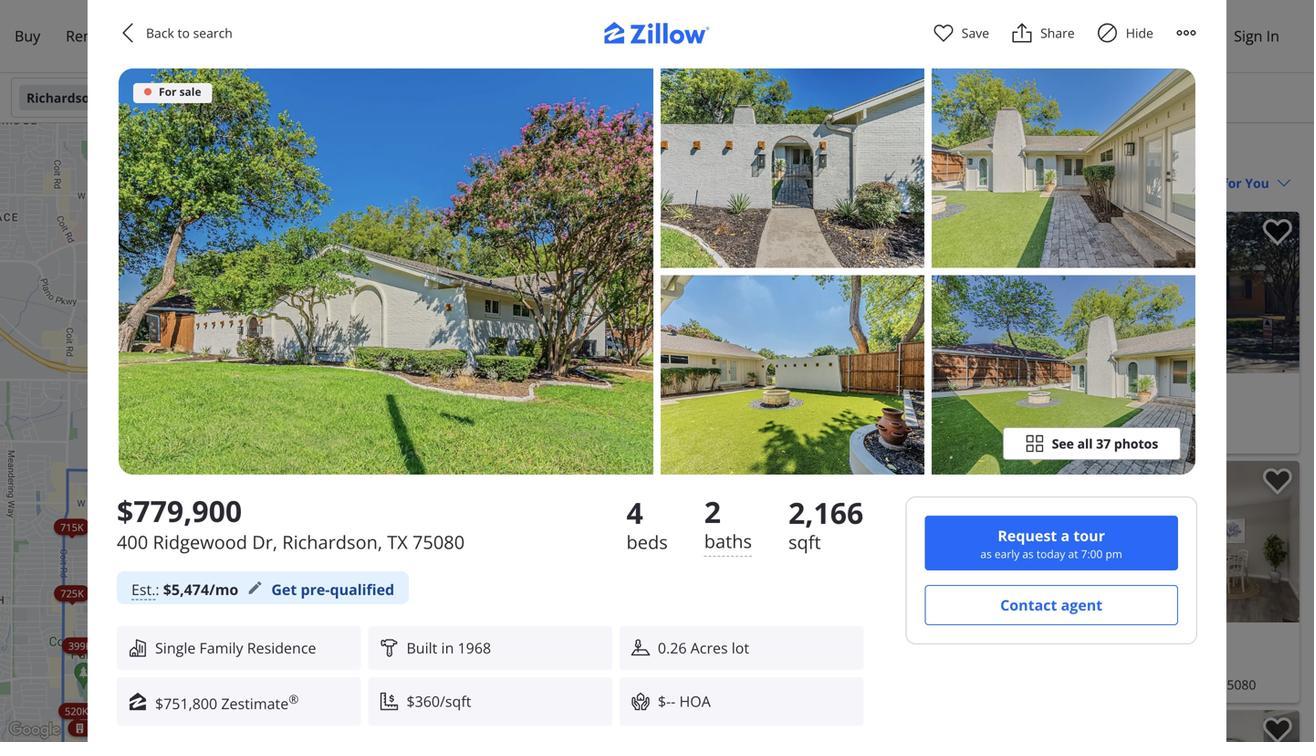 Task type: describe. For each thing, give the bounding box(es) containing it.
hide
[[1126, 24, 1154, 42]]

ba for $325,000
[[1040, 405, 1055, 422]]

949k
[[102, 531, 126, 544]]

0 vertical spatial 485k link
[[265, 394, 301, 411]]

sqft for 2,166
[[789, 530, 821, 555]]

399k link
[[62, 638, 98, 654]]

2 inside 2 baths
[[705, 492, 721, 532]]

2 baths
[[705, 492, 752, 554]]

735k
[[202, 423, 225, 437]]

405 grace dr, richardson, tx 75081
[[652, 427, 864, 444]]

save this home button for $550,000
[[918, 212, 969, 263]]

grid image
[[1026, 434, 1045, 453]]

for sale
[[159, 84, 201, 99]]

for for $480,000
[[848, 654, 866, 672]]

house for $480,000
[[807, 654, 845, 672]]

price square feet image
[[379, 692, 399, 712]]

1 vertical spatial 650k link
[[368, 725, 404, 742]]

in
[[441, 638, 454, 658]]

725k for 725k 530k
[[509, 455, 532, 469]]

$360/sqft
[[407, 692, 472, 711]]

- left hoa
[[671, 692, 676, 711]]

homes inside main content
[[899, 141, 960, 166]]

request a tour as early as today at 7:00 pm
[[981, 526, 1123, 562]]

780k
[[303, 425, 326, 439]]

advertise link
[[1072, 15, 1161, 58]]

3d tour 500k
[[106, 642, 139, 663]]

sale for $325,000
[[1200, 405, 1224, 422]]

#106,
[[1092, 676, 1126, 693]]

3 bds for $325,000
[[983, 405, 1016, 422]]

2 inside map region
[[89, 722, 95, 735]]

property images, use arrow keys to navigate, image 1 of 40 group
[[645, 212, 969, 378]]

results
[[666, 173, 708, 191]]

0 vertical spatial 650k link
[[557, 400, 593, 417]]

share
[[1041, 24, 1075, 42]]

- for $480,000
[[799, 654, 803, 672]]

you down 435k
[[161, 721, 175, 730]]

ago
[[703, 221, 722, 236]]

house type image
[[128, 638, 148, 658]]

photos
[[1115, 435, 1159, 452]]

boundary
[[428, 147, 490, 165]]

675k link
[[326, 401, 362, 417]]

225k link
[[185, 594, 221, 611]]

help
[[1176, 26, 1207, 46]]

dr, inside $779,900 400 ridgewood dr, richardson, tx 75080
[[252, 530, 278, 555]]

$480,000
[[652, 628, 730, 653]]

view larger view of the 2 photo of this home image
[[661, 68, 925, 268]]

zillow logo image
[[128, 692, 148, 712]]

717k link
[[564, 452, 600, 468]]

richardson, for $480,000
[[760, 676, 830, 693]]

tx inside $779,900 400 ridgewood dr, richardson, tx 75080
[[387, 530, 408, 555]]

est. : $5,474/mo
[[131, 580, 239, 599]]

- house for sale for $325,000
[[1131, 405, 1224, 422]]

2 up dover
[[1029, 405, 1037, 422]]

965k
[[184, 532, 207, 545]]

price cut: $10,000 (oct 10)
[[991, 221, 1130, 236]]

3 ba
[[698, 405, 724, 422]]

4 beds
[[627, 493, 668, 555]]

re-center button
[[534, 138, 615, 174]]

559k
[[389, 710, 412, 724]]

2652
[[983, 676, 1013, 693]]

0.26
[[658, 638, 687, 658]]

715k link
[[54, 519, 90, 535]]

save this home image for $480,000
[[932, 468, 961, 495]]

75080 inside $779,900 400 ridgewood dr, richardson, tx 75080
[[413, 530, 465, 555]]

780k link
[[296, 424, 332, 440]]

tx inside 405 grace dr, richardson, tx 75081 "link"
[[810, 427, 824, 444]]

richardson for richardson tx
[[26, 89, 98, 106]]

tx inside 912 forreston dr, richardson, tx 75080 link
[[833, 676, 848, 693]]

3 for $480,000
[[652, 654, 659, 672]]

86 results
[[648, 173, 708, 191]]

912 forreston dr, richardson, tx 75080 link
[[652, 674, 961, 696]]

for you 480k
[[136, 541, 170, 562]]

912
[[652, 676, 674, 693]]

rentals
[[1009, 26, 1059, 46]]

for inside for you 319k
[[352, 664, 365, 673]]

520k for the leftmost 520k link
[[65, 705, 88, 718]]

dr, for $550,000
[[715, 427, 733, 444]]

1.39m link
[[92, 544, 133, 560]]

2,166 sqft
[[789, 493, 864, 555]]

225k
[[192, 596, 215, 609]]

sale down home
[[179, 84, 201, 99]]

richardson for richardson tx real estate & homes for sale
[[648, 141, 747, 166]]

est.
[[131, 580, 156, 599]]

sqft for 1,672
[[773, 654, 796, 672]]

new
[[381, 357, 402, 371]]

filters element
[[0, 73, 1315, 123]]

house for $550,000
[[807, 405, 845, 422]]

property images, use arrow keys to navigate, image 1 of 28 group
[[976, 461, 1300, 627]]

$5,474/mo
[[163, 580, 239, 599]]

hoa image
[[631, 692, 651, 712]]

storage
[[697, 719, 738, 734]]

$550,000
[[652, 379, 730, 404]]

close image
[[497, 150, 510, 163]]

450k for topmost the 450k 'link'
[[584, 415, 607, 429]]

chevron left image for $550,000
[[654, 282, 676, 304]]

717k
[[570, 453, 594, 467]]

1 as from the left
[[981, 546, 992, 562]]

for for $325,000
[[1180, 405, 1197, 422]]

richardson, for $550,000
[[737, 427, 807, 444]]

save this home button for $325,000
[[1249, 212, 1300, 263]]

500k down 519k
[[107, 636, 130, 650]]

cut:
[[1021, 221, 1042, 236]]

735k link
[[196, 422, 232, 439]]

0 horizontal spatial 485k link
[[143, 703, 179, 719]]

remove boundary
[[373, 147, 490, 165]]

0 horizontal spatial link
[[418, 480, 462, 505]]

0 vertical spatial 365k
[[256, 540, 279, 553]]

cabinetry
[[704, 470, 756, 485]]

- house for sale for $550,000
[[799, 405, 892, 422]]

agent
[[1062, 595, 1103, 615]]

remove
[[373, 147, 424, 165]]

®
[[289, 691, 299, 708]]

1 vertical spatial 725k link
[[54, 585, 90, 602]]

439k
[[190, 521, 213, 535]]

1 chevron down image from the left
[[366, 90, 380, 105]]

remove boundary button
[[357, 138, 526, 174]]

hammer image
[[379, 638, 399, 658]]

plus image
[[586, 651, 605, 670]]

730k link
[[257, 525, 293, 541]]

400
[[117, 530, 148, 555]]

4 for 4 hours ago
[[659, 221, 666, 236]]

sign in
[[1235, 26, 1280, 46]]

$751,800
[[155, 694, 217, 713]]

a
[[1061, 526, 1070, 546]]

property images, use arrow keys to navigate, image 1 of 22 group
[[976, 212, 1300, 378]]

1 horizontal spatial 425k
[[387, 670, 410, 684]]

you inside for you 319k
[[366, 664, 380, 673]]

2,399 sqft
[[737, 405, 796, 422]]

805k link
[[289, 423, 325, 439]]

zillow logo image
[[584, 22, 730, 54]]

early
[[995, 546, 1020, 562]]

1 horizontal spatial chevron left image
[[985, 282, 1007, 304]]

view larger view of the 4 photo of this home image
[[661, 275, 925, 475]]

325k
[[109, 710, 132, 724]]

0 vertical spatial 450k link
[[578, 414, 614, 430]]

0 vertical spatial 485k
[[271, 396, 295, 409]]

0 vertical spatial chevron left image
[[117, 22, 139, 44]]

730k
[[263, 526, 287, 540]]

view larger view of the 5 photo of this home image
[[932, 275, 1196, 475]]

sale for $550,000
[[869, 405, 892, 422]]

new 435k
[[170, 696, 203, 717]]

325k new
[[109, 710, 297, 734]]

475k
[[130, 696, 153, 710]]

400k link
[[474, 647, 510, 664]]

0 vertical spatial 315k
[[280, 411, 303, 425]]

450k for the bottom the 450k 'link'
[[230, 652, 253, 665]]

remove tag image
[[125, 90, 139, 105]]

0 vertical spatial 425k
[[262, 571, 285, 585]]

custom cabinetry
[[659, 470, 756, 485]]

500k inside 3d tour 500k
[[106, 649, 129, 663]]

house for $325,000
[[1138, 405, 1176, 422]]

1 vertical spatial 425k link
[[380, 669, 416, 685]]

719k
[[111, 504, 135, 517]]

bds for $480,000
[[663, 654, 684, 672]]

sell link
[[110, 15, 159, 58]]

save this home image for $550,000
[[932, 219, 961, 246]]

1 vertical spatial 365k
[[382, 670, 406, 684]]

0 horizontal spatial 425k link
[[256, 569, 292, 586]]

for inside for you 480k
[[141, 541, 154, 549]]

1 horizontal spatial 465k link
[[441, 646, 478, 662]]

ba for $550,000
[[709, 405, 724, 422]]

re-
[[544, 147, 564, 165]]

435k
[[170, 703, 193, 717]]

2 ba for $325,000
[[1029, 405, 1055, 422]]

525k link
[[275, 389, 312, 406]]

3 bds for $480,000
[[652, 654, 684, 672]]

1.39m
[[98, 545, 127, 559]]

all
[[1078, 435, 1093, 452]]

center
[[564, 147, 605, 165]]

richardson tx
[[26, 89, 117, 106]]

3 bds for $550,000
[[652, 405, 684, 422]]

edit image
[[248, 581, 262, 595]]

view larger view of the 3 photo of this home image
[[932, 68, 1196, 268]]

1.40m
[[235, 459, 264, 473]]

$325,000
[[983, 379, 1062, 404]]

for for $550,000
[[848, 405, 866, 422]]

request
[[998, 526, 1058, 546]]

480k
[[136, 548, 159, 562]]



Task type: vqa. For each thing, say whether or not it's contained in the screenshot.


Task type: locate. For each thing, give the bounding box(es) containing it.
ba up dover
[[1040, 405, 1055, 422]]

1 vertical spatial for
[[965, 141, 994, 166]]

715k
[[60, 520, 84, 534]]

495k link
[[197, 560, 234, 577]]

705 dover dr, richardson, tx 75080
[[983, 427, 1197, 444]]

sale up 405 grace dr, richardson, tx 75081 "link"
[[869, 405, 892, 422]]

richardson, up property images, use arrow keys to navigate, image 1 of 25 group at the right
[[1129, 676, 1199, 693]]

heart image
[[933, 22, 955, 44]]

1 horizontal spatial homes
[[899, 141, 960, 166]]

sqft up 912 forreston dr, richardson, tx 75080
[[773, 654, 796, 672]]

1 vertical spatial link
[[482, 592, 525, 617]]

0 vertical spatial 2 ba
[[1029, 405, 1055, 422]]

for up 912 forreston dr, richardson, tx 75080 link
[[848, 654, 866, 672]]

1 vertical spatial 2 ba
[[698, 654, 724, 672]]

dr, for $325,000
[[1048, 427, 1066, 444]]

you
[[299, 404, 313, 412], [295, 420, 309, 429], [156, 541, 170, 549], [366, 664, 380, 673], [161, 721, 175, 730]]

chevron left image inside the 'property images, use arrow keys to navigate, image 1 of 20' group
[[654, 531, 676, 553]]

as down request
[[1023, 546, 1034, 562]]

650k down the 559k
[[374, 726, 397, 740]]

0 horizontal spatial 450k link
[[223, 650, 260, 667]]

property images, use arrow keys to navigate, image 1 of 20 group
[[645, 461, 969, 627]]

homes right &
[[899, 141, 960, 166]]

- house for sale up 75081
[[799, 405, 892, 422]]

1 horizontal spatial 425k link
[[380, 669, 416, 685]]

hide image
[[1097, 22, 1119, 44]]

2 as from the left
[[1023, 546, 1034, 562]]

4 new homes link
[[352, 356, 444, 372]]

2652 custer pkwy #106, richardson, tx 75080 image
[[976, 461, 1300, 623]]

save this home button for $480,000
[[918, 461, 969, 512]]

1 horizontal spatial 520k link
[[197, 527, 233, 543]]

sqft inside "2,166 sqft"
[[789, 530, 821, 555]]

for you 315k down 525k link on the left of the page
[[276, 420, 309, 442]]

single
[[155, 638, 196, 658]]

- up 705 dover dr, richardson, tx 75080 link
[[1131, 405, 1135, 422]]

sign in link
[[1222, 15, 1293, 58]]

- house for sale up 705 dover dr, richardson, tx 75080 link
[[1131, 405, 1224, 422]]

- house for sale for $480,000
[[799, 654, 892, 672]]

1 vertical spatial 465k link
[[96, 725, 132, 741]]

chevron left image for $315,000
[[985, 531, 1007, 553]]

1 vertical spatial 365k link
[[376, 669, 412, 685]]

chevron left image inside 'property images, use arrow keys to navigate, image 1 of 28' group
[[985, 531, 1007, 553]]

2 left units
[[89, 722, 95, 735]]

chevron left image
[[654, 282, 676, 304], [654, 531, 676, 553], [985, 531, 1007, 553]]

1 horizontal spatial tour
[[405, 702, 422, 711]]

sign
[[1235, 26, 1263, 46]]

2 vertical spatial 4
[[627, 493, 644, 533]]

homes right the new
[[404, 357, 438, 371]]

save this home image
[[932, 219, 961, 246], [932, 468, 961, 495], [1264, 468, 1293, 495], [1264, 718, 1293, 742]]

1 vertical spatial 520k link
[[58, 703, 95, 720]]

homes inside 4 new homes link
[[404, 357, 438, 371]]

richardson, for $325,000
[[1069, 427, 1139, 444]]

0 horizontal spatial 725k
[[60, 587, 84, 601]]

0 vertical spatial for
[[159, 84, 177, 99]]

map region
[[0, 0, 772, 742]]

912 forreston dr, richardson, tx 75080 image
[[645, 461, 969, 623]]

1 vertical spatial 450k link
[[223, 650, 260, 667]]

1 horizontal spatial chevron down image
[[482, 90, 497, 105]]

chevron left image down price
[[985, 282, 1007, 304]]

dr, down 1,672
[[739, 676, 756, 693]]

ample
[[659, 719, 694, 734]]

1 horizontal spatial 650k link
[[557, 400, 593, 417]]

bds up the 912
[[663, 654, 684, 672]]

4 for 4 new homes
[[373, 357, 378, 371]]

dr, right 499k at left
[[252, 530, 278, 555]]

richardson, down '1,278 sqft'
[[1069, 427, 1139, 444]]

space
[[741, 719, 772, 734]]

0 horizontal spatial new
[[188, 696, 203, 704]]

0 horizontal spatial 365k link
[[249, 538, 285, 555]]

- house for sale up 912 forreston dr, richardson, tx 75080 link
[[799, 654, 892, 672]]

0 horizontal spatial 450k
[[230, 652, 253, 665]]

3d left $360/sqft at left bottom
[[394, 702, 403, 711]]

forreston
[[677, 676, 735, 693]]

0 vertical spatial 520k
[[204, 528, 227, 542]]

625k link
[[319, 401, 355, 418]]

1.29m link
[[103, 599, 144, 615]]

3d left house type image at the left
[[111, 642, 120, 650]]

paint
[[1024, 470, 1052, 485]]

1 horizontal spatial 725k link
[[502, 454, 538, 470]]

dr, down 3 ba
[[715, 427, 733, 444]]

1 horizontal spatial new
[[282, 725, 297, 734]]

490k
[[233, 377, 256, 390]]

tour down 1.29m
[[121, 642, 139, 650]]

ba up grace at the right bottom of the page
[[709, 405, 724, 422]]

chevron right image inside property images, use arrow keys to navigate, image 1 of 40 group
[[938, 282, 960, 304]]

1 vertical spatial 3d
[[394, 702, 403, 711]]

richardson, inside "link"
[[737, 427, 807, 444]]

1 horizontal spatial link
[[482, 592, 525, 617]]

tour
[[1074, 526, 1106, 546]]

490k link
[[226, 375, 263, 392]]

789k link
[[252, 714, 288, 730]]

bds
[[663, 405, 684, 422], [994, 405, 1016, 422], [663, 654, 684, 672]]

loans
[[217, 26, 258, 46]]

buy link
[[2, 15, 53, 58]]

1 horizontal spatial 725k
[[509, 455, 532, 469]]

1 horizontal spatial 485k
[[271, 396, 295, 409]]

425k link up 575k
[[256, 569, 292, 586]]

725k
[[509, 455, 532, 469], [60, 587, 84, 601]]

495k
[[204, 562, 227, 575]]

1 vertical spatial new
[[282, 725, 297, 734]]

1,672
[[737, 654, 770, 672]]

365k right 499k at left
[[256, 540, 279, 553]]

0 horizontal spatial 3d
[[111, 642, 120, 650]]

richardson down rent "link"
[[26, 89, 98, 106]]

0 horizontal spatial 725k link
[[54, 585, 90, 602]]

2 ba for $480,000
[[698, 654, 724, 672]]

contact
[[1001, 595, 1058, 615]]

1 horizontal spatial 4
[[627, 493, 644, 533]]

manage rentals link
[[938, 15, 1072, 58]]

tour for 559k
[[405, 702, 422, 711]]

789k
[[258, 715, 281, 729]]

0 horizontal spatial chevron down image
[[366, 90, 380, 105]]

3d tour 559k
[[389, 702, 422, 724]]

bds for $550,000
[[663, 405, 684, 422]]

465k link
[[441, 646, 478, 662], [96, 725, 132, 741]]

sqft right baths
[[789, 530, 821, 555]]

425k link
[[256, 569, 292, 586], [380, 669, 416, 685]]

0 horizontal spatial homes
[[404, 357, 438, 371]]

richardson, up get pre-qualified
[[282, 530, 383, 555]]

share image
[[1012, 22, 1034, 44]]

&
[[880, 141, 894, 166]]

search image
[[257, 90, 272, 105]]

chevron right image
[[938, 282, 960, 304], [1269, 282, 1291, 304], [1269, 531, 1291, 553]]

chevron right image for $315,000
[[1269, 531, 1291, 553]]

built in 1968
[[407, 638, 491, 658]]

bds up the 705
[[994, 405, 1016, 422]]

1 vertical spatial 485k
[[150, 704, 173, 718]]

save button
[[933, 22, 990, 44]]

0 horizontal spatial 650k
[[374, 726, 397, 740]]

4 inside map region
[[373, 357, 378, 371]]

chevron left image for $480,000
[[654, 531, 676, 553]]

519k
[[98, 603, 122, 617]]

ba up forreston
[[709, 654, 724, 672]]

3d inside 3d tour 559k
[[394, 702, 403, 711]]

richardson
[[26, 89, 98, 106], [648, 141, 747, 166]]

for up 705 dover dr, richardson, tx 75080 link
[[1180, 405, 1197, 422]]

chevron left image left back
[[117, 22, 139, 44]]

new up 325k new
[[188, 696, 203, 704]]

425k up price square feet image
[[387, 670, 410, 684]]

425k up 575k
[[262, 571, 285, 585]]

$751,800 zestimate ®
[[155, 691, 299, 713]]

main navigation
[[0, 0, 1315, 73]]

319k
[[347, 672, 370, 686]]

485k up for you
[[150, 704, 173, 718]]

chevron down image up remove
[[366, 90, 380, 105]]

75081
[[828, 427, 864, 444]]

0 horizontal spatial 465k link
[[96, 725, 132, 741]]

save this home button
[[918, 212, 969, 263], [1249, 212, 1300, 263], [918, 461, 969, 512], [1249, 461, 1300, 512], [1249, 710, 1300, 742]]

520k for 520k link to the right
[[204, 528, 227, 542]]

7:00
[[1082, 546, 1103, 562]]

0 horizontal spatial 4
[[373, 357, 378, 371]]

for you 319k
[[347, 664, 380, 686]]

see
[[1052, 435, 1075, 452]]

2,166
[[789, 493, 864, 533]]

custom
[[659, 470, 701, 485]]

bds for $325,000
[[994, 405, 1016, 422]]

sqft for 2,399
[[773, 405, 796, 422]]

link
[[418, 480, 462, 505], [482, 592, 525, 617]]

new inside new 435k
[[188, 696, 203, 704]]

for
[[159, 84, 177, 99], [965, 141, 994, 166]]

chevron left image
[[117, 22, 139, 44], [985, 282, 1007, 304]]

315k left 780k
[[276, 428, 299, 442]]

richardson, down 2,399 sqft
[[737, 427, 807, 444]]

- for $325,000
[[1131, 405, 1135, 422]]

google image
[[5, 719, 65, 742]]

property images, use arrow keys to navigate, image 1 of 25 group
[[976, 710, 1300, 742]]

sale up 912 forreston dr, richardson, tx 75080 link
[[869, 654, 892, 672]]

lot image
[[631, 638, 651, 658]]

0 vertical spatial 365k link
[[249, 538, 285, 555]]

0 horizontal spatial chevron left image
[[117, 22, 139, 44]]

richardson, inside $779,900 400 ridgewood dr, richardson, tx 75080
[[282, 530, 383, 555]]

save this home button for $315,000
[[1249, 461, 1300, 512]]

1 vertical spatial 450k
[[230, 652, 253, 665]]

725k down 530k link on the left bottom of page
[[509, 455, 532, 469]]

520k link
[[197, 527, 233, 543], [58, 703, 95, 720]]

725k link left 519k link
[[54, 585, 90, 602]]

1 vertical spatial 520k
[[65, 705, 88, 718]]

705 dover dr, richardson, tx 75080 link
[[983, 425, 1293, 446]]

tour right price square feet image
[[405, 702, 422, 711]]

richardson inside "filters" element
[[26, 89, 98, 106]]

tour
[[121, 642, 139, 650], [405, 702, 422, 711]]

chevron down image up boundary
[[482, 90, 497, 105]]

built
[[407, 638, 438, 658]]

2 up forreston
[[698, 654, 705, 672]]

500k up 599k
[[106, 649, 129, 663]]

1 vertical spatial tour
[[405, 702, 422, 711]]

view larger view of the 1 photo of this home image
[[119, 68, 654, 475]]

3 for $550,000
[[652, 405, 659, 422]]

0 horizontal spatial 365k
[[256, 540, 279, 553]]

1,672 sqft
[[737, 654, 796, 672]]

tx inside 2652 custer pkwy #106, richardson, tx 75080 link
[[1203, 676, 1217, 693]]

$-
[[658, 692, 671, 711]]

search
[[193, 24, 233, 42]]

sqft right the 2,399 at the right of page
[[773, 405, 796, 422]]

705 dover dr, richardson, tx 75080 image
[[976, 212, 1300, 373]]

4 for 4 beds
[[627, 493, 644, 533]]

house up 405 grace dr, richardson, tx 75081 "link"
[[807, 405, 845, 422]]

1 vertical spatial richardson
[[648, 141, 747, 166]]

tour inside 3d tour 500k
[[121, 642, 139, 650]]

3d for 559k
[[394, 702, 403, 711]]

save this home image for $315,000
[[1264, 468, 1293, 495]]

1 horizontal spatial 450k link
[[578, 414, 614, 430]]

1 horizontal spatial as
[[1023, 546, 1034, 562]]

for right 'remove tag' icon
[[159, 84, 177, 99]]

0 vertical spatial 4
[[659, 221, 666, 236]]

chevron down image
[[653, 90, 668, 105], [795, 90, 810, 105], [906, 90, 921, 105], [1277, 176, 1292, 190]]

chevron left image inside property images, use arrow keys to navigate, image 1 of 40 group
[[654, 282, 676, 304]]

tx inside "filters" element
[[101, 89, 117, 106]]

$10,000
[[1044, 221, 1085, 236]]

more image
[[1176, 22, 1198, 44]]

main content containing richardson tx real estate & homes for sale
[[630, 123, 1315, 742]]

3 bds up the '405'
[[652, 405, 684, 422]]

property images, use arrow keys to navigate, image 1 of 13 group
[[645, 710, 969, 742]]

richardson tx real estate & homes for sale
[[648, 141, 1035, 166]]

1 vertical spatial 4
[[373, 357, 378, 371]]

(oct
[[1088, 221, 1111, 236]]

519k link
[[92, 601, 128, 618]]

tour for 500k
[[121, 642, 139, 650]]

0 vertical spatial 465k
[[448, 647, 471, 661]]

1 horizontal spatial 465k
[[448, 647, 471, 661]]

1.40m 985k
[[101, 459, 264, 479]]

2 ba up forreston
[[698, 654, 724, 672]]

sale for $480,000
[[869, 654, 892, 672]]

315k
[[280, 411, 303, 425], [276, 428, 299, 442]]

0 vertical spatial 650k
[[564, 402, 587, 415]]

405 grace dr, richardson, tx 75081 image
[[645, 212, 969, 373]]

3d for 500k
[[111, 642, 120, 650]]

485k up 805k link
[[271, 396, 295, 409]]

new inside 325k new
[[282, 725, 297, 734]]

1 vertical spatial 650k
[[374, 726, 397, 740]]

tx left 'remove tag' icon
[[101, 89, 117, 106]]

real
[[778, 141, 816, 166]]

3 up the 705
[[983, 405, 991, 422]]

0 horizontal spatial as
[[981, 546, 992, 562]]

1 vertical spatial 725k
[[60, 587, 84, 601]]

0 vertical spatial 425k link
[[256, 569, 292, 586]]

- up 912 forreston dr, richardson, tx 75080 link
[[799, 654, 803, 672]]

sale
[[179, 84, 201, 99], [869, 405, 892, 422], [1200, 405, 1224, 422], [869, 654, 892, 672]]

3d inside 3d tour 500k
[[111, 642, 120, 650]]

- for $550,000
[[799, 405, 803, 422]]

chevron left image left today
[[985, 531, 1007, 553]]

3 up the '405'
[[652, 405, 659, 422]]

1 vertical spatial homes
[[404, 357, 438, 371]]

1 horizontal spatial 650k
[[564, 402, 587, 415]]

475k link
[[123, 695, 159, 711]]

1 horizontal spatial 365k
[[382, 670, 406, 684]]

425k link up price square feet image
[[380, 669, 416, 685]]

0.26 acres lot
[[658, 638, 750, 658]]

369k link
[[480, 718, 517, 735]]

315k down 525k link on the left of the page
[[280, 411, 303, 425]]

house up 912 forreston dr, richardson, tx 75080 link
[[807, 654, 845, 672]]

0 vertical spatial 725k link
[[502, 454, 538, 470]]

richardson,
[[737, 427, 807, 444], [1069, 427, 1139, 444], [282, 530, 383, 555], [760, 676, 830, 693], [1129, 676, 1199, 693]]

465k left 400k link
[[448, 647, 471, 661]]

1 vertical spatial 485k link
[[143, 703, 179, 719]]

1 horizontal spatial 485k link
[[265, 394, 301, 411]]

485k link up 805k link
[[265, 394, 301, 411]]

465k down 325k
[[102, 726, 126, 740]]

4 inside 4 beds
[[627, 493, 644, 533]]

main content
[[630, 123, 1315, 742]]

1 horizontal spatial 365k link
[[376, 669, 412, 685]]

tx right 37
[[1142, 427, 1157, 444]]

tx up property images, use arrow keys to navigate, image 1 of 13 group
[[833, 676, 848, 693]]

0 horizontal spatial 425k
[[262, 571, 285, 585]]

tour inside 3d tour 559k
[[405, 702, 422, 711]]

tx left 75081
[[810, 427, 824, 444]]

re-center
[[544, 147, 605, 165]]

chevron right image inside 'property images, use arrow keys to navigate, image 1 of 28' group
[[1269, 531, 1291, 553]]

for left "sale"
[[965, 141, 994, 166]]

richardson, down 1,672 sqft
[[760, 676, 830, 693]]

new right 789k
[[282, 725, 297, 734]]

1 vertical spatial 315k
[[276, 428, 299, 442]]

richardson up results
[[648, 141, 747, 166]]

chevron right image inside property images, use arrow keys to navigate, image 1 of 22 group
[[1269, 282, 1291, 304]]

725k up 399k link
[[60, 587, 84, 601]]

save this home image
[[1264, 219, 1293, 246]]

clear field image
[[255, 90, 269, 105]]

1 horizontal spatial richardson
[[648, 141, 747, 166]]

dr, for $480,000
[[739, 676, 756, 693]]

1.30m link
[[109, 510, 150, 526]]

for up 75081
[[848, 405, 866, 422]]

for you 315k up 780k
[[280, 404, 313, 425]]

725k link down 530k
[[502, 454, 538, 470]]

465k link left 400k
[[441, 646, 478, 662]]

0 vertical spatial link
[[418, 480, 462, 505]]

dr, inside "link"
[[715, 427, 733, 444]]

bds up the '405'
[[663, 405, 684, 422]]

- up 405 grace dr, richardson, tx 75081 "link"
[[799, 405, 803, 422]]

you down 525k link on the left of the page
[[295, 420, 309, 429]]

0 vertical spatial 450k
[[584, 415, 607, 429]]

1 horizontal spatial 2 ba
[[1029, 405, 1055, 422]]

0 horizontal spatial tour
[[121, 642, 139, 650]]

contact agent button
[[925, 585, 1179, 625]]

1.40m link
[[229, 458, 271, 474]]

sqft for 1,278
[[1105, 405, 1127, 422]]

520k
[[204, 528, 227, 542], [65, 705, 88, 718]]

you down hammer image on the left of the page
[[366, 664, 380, 673]]

1 vertical spatial chevron left image
[[985, 282, 1007, 304]]

chevron right image for $325,000
[[1269, 282, 1291, 304]]

985k link
[[94, 464, 131, 481]]

0 horizontal spatial 520k link
[[58, 703, 95, 720]]

0 horizontal spatial 465k
[[102, 726, 126, 740]]

sqft right 1,278
[[1105, 405, 1127, 422]]

as
[[981, 546, 992, 562], [1023, 546, 1034, 562]]

you inside for you 480k
[[156, 541, 170, 549]]

985k
[[101, 466, 124, 479]]

0 vertical spatial 3d
[[111, 642, 120, 650]]

3d
[[111, 642, 120, 650], [394, 702, 403, 711]]

1 horizontal spatial 520k
[[204, 528, 227, 542]]

ba for $480,000
[[709, 654, 724, 672]]

chevron down image
[[366, 90, 380, 105], [482, 90, 497, 105]]

2 chevron down image from the left
[[482, 90, 497, 105]]

1 horizontal spatial for
[[965, 141, 994, 166]]

sale up 705 dover dr, richardson, tx 75080 link
[[1200, 405, 1224, 422]]

ba
[[709, 405, 724, 422], [1040, 405, 1055, 422], [709, 654, 724, 672]]

1 vertical spatial 425k
[[387, 670, 410, 684]]

tx up property images, use arrow keys to navigate, image 1 of 25 group at the right
[[1203, 676, 1217, 693]]

2 ba up dover
[[1029, 405, 1055, 422]]

you right 400
[[156, 541, 170, 549]]

0 horizontal spatial 650k link
[[368, 725, 404, 742]]

450k
[[584, 415, 607, 429], [230, 652, 253, 665]]

2 down custom cabinetry
[[705, 492, 721, 532]]

fresh paint throughout
[[991, 470, 1118, 485]]

0 horizontal spatial 485k
[[150, 704, 173, 718]]

0 vertical spatial homes
[[899, 141, 960, 166]]

tx up qualified
[[387, 530, 408, 555]]

house up 705 dover dr, richardson, tx 75080 link
[[1138, 405, 1176, 422]]

485k link up for you
[[143, 703, 179, 719]]

0 vertical spatial 725k
[[509, 455, 532, 469]]

chevron right image for $550,000
[[938, 282, 960, 304]]

3 up grace at the right bottom of the page
[[698, 405, 705, 422]]

you up 805k
[[299, 404, 313, 412]]

2 horizontal spatial 4
[[659, 221, 666, 236]]

1 horizontal spatial 450k
[[584, 415, 607, 429]]

1 vertical spatial 465k
[[102, 726, 126, 740]]

0 horizontal spatial for
[[159, 84, 177, 99]]

3 right lot icon
[[652, 654, 659, 672]]

tx inside 705 dover dr, richardson, tx 75080 link
[[1142, 427, 1157, 444]]

465k link down 325k
[[96, 725, 132, 741]]

manage rentals
[[951, 26, 1059, 46]]

0 vertical spatial new
[[188, 696, 203, 704]]

sale
[[998, 141, 1035, 166]]

house
[[807, 405, 845, 422], [1138, 405, 1176, 422], [807, 654, 845, 672]]

1,278
[[1069, 405, 1101, 422]]

3 bds up the 705
[[983, 405, 1016, 422]]

chevron left image down hours
[[654, 282, 676, 304]]

3 for $325,000
[[983, 405, 991, 422]]

725k inside 725k 530k
[[509, 455, 532, 469]]

725k for 725k
[[60, 587, 84, 601]]

beds
[[627, 530, 668, 555]]

0 horizontal spatial 2 ba
[[698, 654, 724, 672]]

tx left 'real'
[[752, 141, 774, 166]]



